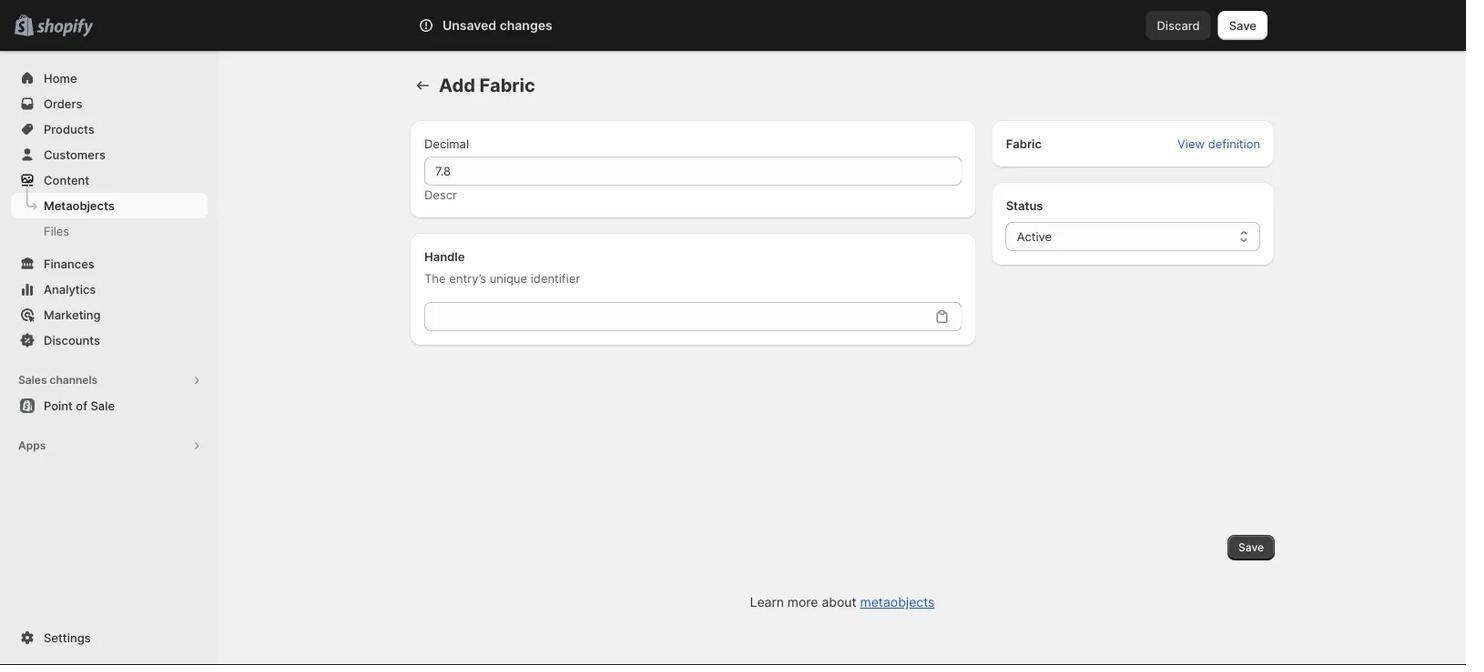 Task type: vqa. For each thing, say whether or not it's contained in the screenshot.
Marketing
yes



Task type: locate. For each thing, give the bounding box(es) containing it.
files link
[[11, 219, 208, 244]]

fabric right add on the top of the page
[[480, 74, 535, 97]]

unsaved
[[443, 18, 497, 33]]

entry's
[[449, 271, 486, 286]]

discounts
[[44, 333, 100, 347]]

0 vertical spatial fabric
[[480, 74, 535, 97]]

1 vertical spatial save button
[[1228, 536, 1275, 561]]

content link
[[11, 168, 208, 193]]

of
[[76, 399, 87, 413]]

metaobjects
[[44, 199, 114, 213]]

metaobjects link
[[11, 193, 208, 219]]

sales channels
[[18, 374, 98, 387]]

the
[[424, 271, 446, 286]]

save button
[[1218, 11, 1268, 40], [1228, 536, 1275, 561]]

None text field
[[424, 157, 962, 186]]

None text field
[[424, 302, 930, 332]]

handle the entry's unique identifier
[[424, 250, 580, 286]]

unique
[[490, 271, 527, 286]]

fabric up status
[[1006, 137, 1042, 151]]

learn
[[750, 595, 784, 611]]

analytics link
[[11, 277, 208, 302]]

search
[[499, 18, 538, 32]]

save
[[1229, 18, 1257, 32], [1239, 541, 1264, 555]]

settings
[[44, 631, 91, 645]]

customers link
[[11, 142, 208, 168]]

products link
[[11, 117, 208, 142]]

orders
[[44, 97, 82, 111]]

1 vertical spatial save
[[1239, 541, 1264, 555]]

discounts link
[[11, 328, 208, 353]]

content
[[44, 173, 89, 187]]

shopify image
[[37, 19, 93, 37]]

add
[[439, 74, 475, 97]]

0 horizontal spatial fabric
[[480, 74, 535, 97]]

sales
[[18, 374, 47, 387]]

marketing link
[[11, 302, 208, 328]]

active
[[1017, 230, 1052, 244]]

view definition
[[1178, 137, 1261, 151]]

status
[[1006, 199, 1043, 213]]

view definition link
[[1167, 131, 1271, 157]]

apps
[[18, 439, 46, 453]]

fabric
[[480, 74, 535, 97], [1006, 137, 1042, 151]]

files
[[44, 224, 69, 238]]

settings link
[[11, 626, 208, 651]]

1 horizontal spatial fabric
[[1006, 137, 1042, 151]]

customers
[[44, 148, 106, 162]]



Task type: describe. For each thing, give the bounding box(es) containing it.
identifier
[[531, 271, 580, 286]]

products
[[44, 122, 95, 136]]

home link
[[11, 66, 208, 91]]

0 vertical spatial save button
[[1218, 11, 1268, 40]]

orders link
[[11, 91, 208, 117]]

metaobjects
[[860, 595, 935, 611]]

definition
[[1208, 137, 1261, 151]]

discard button
[[1146, 11, 1211, 40]]

learn more about metaobjects
[[750, 595, 935, 611]]

handle
[[424, 250, 465, 264]]

0 vertical spatial save
[[1229, 18, 1257, 32]]

descr
[[424, 188, 457, 202]]

point
[[44, 399, 73, 413]]

point of sale link
[[11, 393, 208, 419]]

view
[[1178, 137, 1205, 151]]

more
[[788, 595, 818, 611]]

finances
[[44, 257, 95, 271]]

point of sale button
[[0, 393, 219, 419]]

apps button
[[11, 434, 208, 459]]

finances link
[[11, 251, 208, 277]]

channels
[[50, 374, 98, 387]]

home
[[44, 71, 77, 85]]

unsaved changes
[[443, 18, 553, 33]]

sale
[[91, 399, 115, 413]]

point of sale
[[44, 399, 115, 413]]

add fabric
[[439, 74, 535, 97]]

1 vertical spatial fabric
[[1006, 137, 1042, 151]]

search button
[[469, 11, 997, 40]]

sales channels button
[[11, 368, 208, 393]]

decimal
[[424, 137, 469, 151]]

metaobjects link
[[860, 595, 935, 611]]

changes
[[500, 18, 553, 33]]

analytics
[[44, 282, 96, 296]]

marketing
[[44, 308, 101, 322]]

discard
[[1157, 18, 1200, 32]]

about
[[822, 595, 857, 611]]



